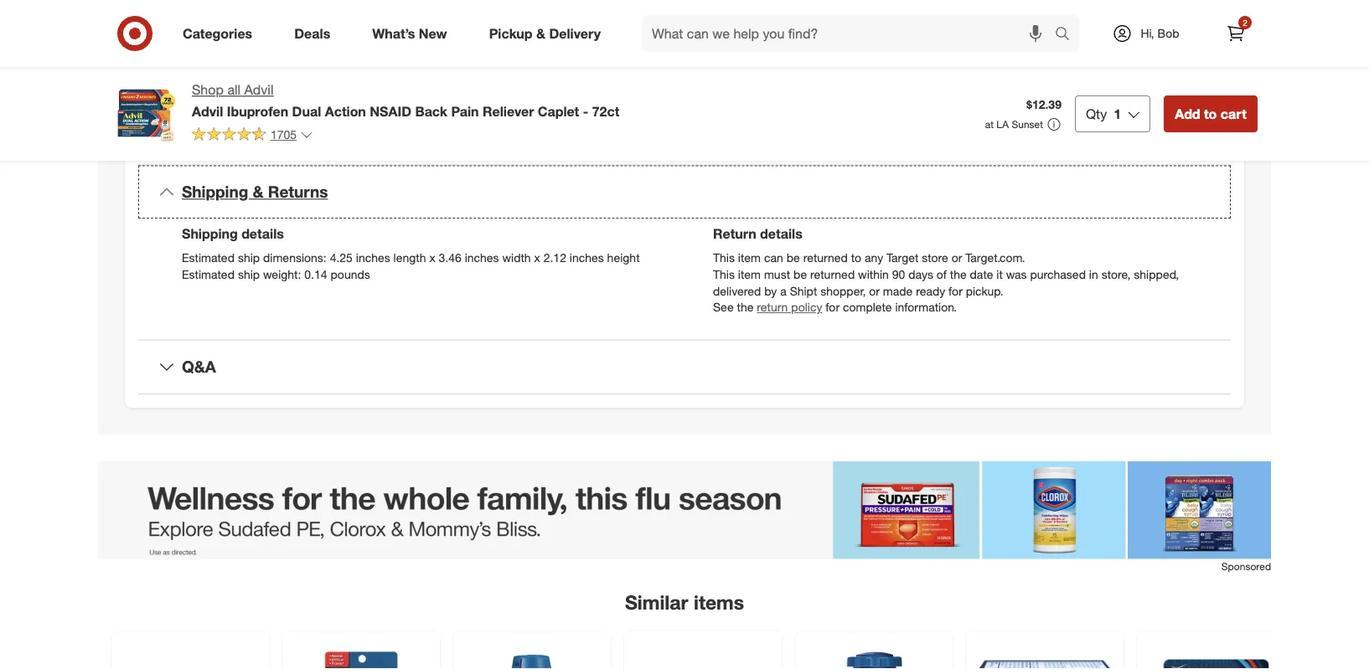 Task type: vqa. For each thing, say whether or not it's contained in the screenshot.
"delivered"
yes



Task type: describe. For each thing, give the bounding box(es) containing it.
return details this item can be returned to any target store or target.com. this item must be returned within 90 days of the date it was purchased in store, shipped, delivered by a shipt shopper, or made ready for pickup. see the return policy for complete information.
[[713, 226, 1180, 315]]

of
[[937, 267, 947, 281]]

categories link
[[169, 15, 273, 52]]

2 this from the top
[[713, 267, 735, 281]]

2 estimated from the top
[[182, 267, 235, 281]]

advil easy open cap pain reliever/fever reducer capsules - ibuprofen (nsaid) - 160ct image
[[806, 642, 943, 670]]

tab.
[[544, 69, 568, 85]]

bob
[[1158, 26, 1180, 41]]

reliever
[[483, 103, 534, 119]]

details for return
[[760, 226, 803, 242]]

to inside add to cart 'button'
[[1205, 106, 1218, 122]]

shipping & returns
[[182, 182, 328, 202]]

made
[[883, 284, 913, 298]]

2 vertical spatial the
[[737, 300, 754, 315]]

a inside return details this item can be returned to any target store or target.com. this item must be returned within 90 days of the date it was purchased in store, shipped, delivered by a shipt shopper, or made ready for pickup. see the return policy for complete information.
[[781, 284, 787, 298]]

deals
[[294, 25, 331, 42]]

$12.39
[[1027, 97, 1062, 112]]

0 vertical spatial a
[[217, 69, 225, 85]]

items
[[694, 591, 745, 615]]

shipping for shipping details estimated ship dimensions: 4.25 inches length x 3.46 inches width x 2.12 inches height estimated ship weight: 0.14 pounds
[[182, 226, 238, 242]]

0 horizontal spatial in
[[471, 69, 482, 85]]

dimensions:
[[263, 250, 327, 265]]

dual
[[292, 103, 321, 119]]

pickup.
[[966, 284, 1004, 298]]

see
[[713, 300, 734, 315]]

0.14
[[305, 267, 327, 281]]

ibuprofen
[[227, 103, 289, 119]]

details for shipping
[[242, 226, 284, 242]]

height
[[607, 250, 640, 265]]

0 vertical spatial item
[[352, 69, 380, 85]]

1705 link
[[192, 126, 314, 146]]

2
[[1243, 17, 1248, 28]]

1705
[[271, 127, 297, 142]]

must
[[765, 267, 791, 281]]

what's new link
[[358, 15, 468, 52]]

nsaid
[[370, 103, 412, 119]]

qty
[[1086, 106, 1108, 122]]

any
[[865, 250, 884, 265]]

0 vertical spatial or
[[952, 250, 963, 265]]

pain
[[451, 103, 479, 119]]

pickup & delivery
[[489, 25, 601, 42]]

2 x from the left
[[534, 250, 541, 265]]

1 this from the top
[[713, 250, 735, 265]]

& for pickup
[[537, 25, 546, 42]]

action
[[325, 103, 366, 119]]

days
[[909, 267, 934, 281]]

target
[[887, 250, 919, 265]]

new
[[419, 25, 447, 42]]

target.com.
[[966, 250, 1026, 265]]

1 vertical spatial item
[[738, 250, 761, 265]]

information.
[[896, 300, 958, 315]]

advil dual action with acetaminophen combination of 125mg ibuprofen and 250mg acetaminophen coated caplets - 72ct image
[[1148, 642, 1285, 670]]

pounds
[[331, 267, 370, 281]]

similar items region
[[98, 462, 1295, 670]]

date
[[970, 267, 994, 281]]

our
[[486, 69, 507, 85]]

q&a inside dropdown button
[[182, 357, 216, 377]]

What can we help you find? suggestions appear below search field
[[642, 15, 1060, 52]]

search
[[1048, 27, 1088, 43]]

itself?
[[384, 69, 423, 85]]

1 horizontal spatial q&a
[[511, 69, 540, 85]]

sunset
[[1012, 118, 1044, 131]]

shopper,
[[821, 284, 866, 298]]

search button
[[1048, 15, 1088, 55]]

post
[[427, 69, 455, 85]]

90
[[893, 267, 906, 281]]

1 horizontal spatial for
[[949, 284, 963, 298]]

to inside return details this item can be returned to any target store or target.com. this item must be returned within 90 days of the date it was purchased in store, shipped, delivered by a shipt shopper, or made ready for pickup. see the return policy for complete information.
[[852, 250, 862, 265]]

add to cart
[[1176, 106, 1247, 122]]

1 inches from the left
[[356, 250, 390, 265]]

submit button
[[652, 21, 700, 48]]

2.12
[[544, 250, 567, 265]]

cart
[[1221, 106, 1247, 122]]

0 horizontal spatial advil
[[192, 103, 223, 119]]

in inside return details this item can be returned to any target store or target.com. this item must be returned within 90 days of the date it was purchased in store, shipped, delivered by a shipt shopper, or made ready for pickup. see the return policy for complete information.
[[1090, 267, 1099, 281]]

3.46
[[439, 250, 462, 265]]

complete
[[843, 300, 892, 315]]

0 horizontal spatial for
[[826, 300, 840, 315]]

shipping & returns button
[[138, 166, 1232, 219]]

at la sunset
[[986, 118, 1044, 131]]

la
[[997, 118, 1009, 131]]

have
[[182, 69, 214, 85]]

qty 1
[[1086, 106, 1122, 122]]

1
[[1114, 106, 1122, 122]]

sponsored
[[1222, 561, 1272, 574]]

0 vertical spatial returned
[[804, 250, 848, 265]]

at
[[986, 118, 994, 131]]



Task type: locate. For each thing, give the bounding box(es) containing it.
advil
[[244, 82, 274, 98], [192, 103, 223, 119]]

it left the was
[[997, 267, 1003, 281]]

advil pain reliever/fever reducer liqui-gel minis - ibuprofen (nsaid) - 200ct image
[[464, 642, 601, 670]]

shipping inside dropdown button
[[182, 182, 248, 202]]

1 shipping from the top
[[182, 182, 248, 202]]

1 horizontal spatial details
[[760, 226, 803, 242]]

0 vertical spatial q&a
[[511, 69, 540, 85]]

store,
[[1102, 267, 1131, 281]]

advil pain reliever/fever reducer tablets - ibuprofen (nsaid) image
[[293, 642, 430, 670]]

ship left weight:
[[238, 267, 260, 281]]

2 details from the left
[[760, 226, 803, 242]]

be up shipt
[[794, 267, 807, 281]]

1 horizontal spatial the
[[737, 300, 754, 315]]

item left can
[[738, 250, 761, 265]]

shipping details estimated ship dimensions: 4.25 inches length x 3.46 inches width x 2.12 inches height estimated ship weight: 0.14 pounds
[[182, 226, 640, 281]]

0 vertical spatial advil
[[244, 82, 274, 98]]

to
[[1205, 106, 1218, 122], [852, 250, 862, 265]]

2 inches from the left
[[465, 250, 499, 265]]

was
[[1007, 267, 1027, 281]]

2 horizontal spatial inches
[[570, 250, 604, 265]]

1 vertical spatial to
[[852, 250, 862, 265]]

in left the store,
[[1090, 267, 1099, 281]]

2 vertical spatial item
[[738, 267, 761, 281]]

1 vertical spatial estimated
[[182, 267, 235, 281]]

0 vertical spatial it
[[459, 69, 467, 85]]

shipping for shipping & returns
[[182, 182, 248, 202]]

a left 'all'
[[217, 69, 225, 85]]

the right of
[[951, 267, 967, 281]]

add
[[1176, 106, 1201, 122]]

can
[[765, 250, 784, 265]]

1 estimated from the top
[[182, 250, 235, 265]]

to right add
[[1205, 106, 1218, 122]]

add to cart button
[[1165, 96, 1258, 132]]

inches right 3.46
[[465, 250, 499, 265]]

details up dimensions:
[[242, 226, 284, 242]]

shipt
[[790, 284, 818, 298]]

similar items
[[625, 591, 745, 615]]

for
[[949, 284, 963, 298], [826, 300, 840, 315]]

this up the delivered at the top of page
[[713, 267, 735, 281]]

0 vertical spatial for
[[949, 284, 963, 298]]

1 details from the left
[[242, 226, 284, 242]]

1 vertical spatial for
[[826, 300, 840, 315]]

estimated
[[182, 250, 235, 265], [182, 267, 235, 281]]

advertisement region
[[98, 462, 1272, 560]]

0 vertical spatial in
[[471, 69, 482, 85]]

hi,
[[1141, 26, 1155, 41]]

0 horizontal spatial it
[[459, 69, 467, 85]]

1 horizontal spatial a
[[781, 284, 787, 298]]

1 x from the left
[[430, 250, 436, 265]]

it
[[459, 69, 467, 85], [997, 267, 1003, 281]]

1 horizontal spatial x
[[534, 250, 541, 265]]

1 vertical spatial advil
[[192, 103, 223, 119]]

estimated left weight:
[[182, 267, 235, 281]]

or down within at the right top of page
[[870, 284, 880, 298]]

2 shipping from the top
[[182, 226, 238, 242]]

1 vertical spatial be
[[794, 267, 807, 281]]

this down return
[[713, 250, 735, 265]]

1 horizontal spatial in
[[1090, 267, 1099, 281]]

details
[[242, 226, 284, 242], [760, 226, 803, 242]]

hi, bob
[[1141, 26, 1180, 41]]

&
[[537, 25, 546, 42], [253, 182, 264, 202]]

return
[[757, 300, 788, 315]]

it right post
[[459, 69, 467, 85]]

the right about
[[328, 69, 349, 85]]

0 horizontal spatial details
[[242, 226, 284, 242]]

ship
[[238, 250, 260, 265], [238, 267, 260, 281]]

delivered
[[713, 284, 762, 298]]

pickup & delivery link
[[475, 15, 622, 52]]

by
[[765, 284, 777, 298]]

length
[[394, 250, 426, 265]]

weight:
[[263, 267, 301, 281]]

x left 2.12
[[534, 250, 541, 265]]

ship left dimensions:
[[238, 250, 260, 265]]

1 vertical spatial &
[[253, 182, 264, 202]]

shipping inside shipping details estimated ship dimensions: 4.25 inches length x 3.46 inches width x 2.12 inches height estimated ship weight: 0.14 pounds
[[182, 226, 238, 242]]

1 vertical spatial in
[[1090, 267, 1099, 281]]

inches
[[356, 250, 390, 265], [465, 250, 499, 265], [570, 250, 604, 265]]

in left our
[[471, 69, 482, 85]]

categories
[[183, 25, 253, 42]]

or
[[952, 250, 963, 265], [870, 284, 880, 298]]

0 vertical spatial &
[[537, 25, 546, 42]]

details inside shipping details estimated ship dimensions: 4.25 inches length x 3.46 inches width x 2.12 inches height estimated ship weight: 0.14 pounds
[[242, 226, 284, 242]]

about
[[288, 69, 325, 85]]

policy
[[792, 300, 823, 315]]

inches right 2.12
[[570, 250, 604, 265]]

1 vertical spatial a
[[781, 284, 787, 298]]

what's
[[372, 25, 415, 42]]

returned
[[804, 250, 848, 265], [811, 267, 855, 281]]

have a question about the item itself? post it in our q&a tab.
[[182, 69, 568, 85]]

0 horizontal spatial x
[[430, 250, 436, 265]]

1 vertical spatial the
[[951, 267, 967, 281]]

1 horizontal spatial to
[[1205, 106, 1218, 122]]

1 vertical spatial ship
[[238, 267, 260, 281]]

submit
[[660, 28, 692, 40]]

item left 'itself?' at the top left of the page
[[352, 69, 380, 85]]

details up can
[[760, 226, 803, 242]]

1 vertical spatial this
[[713, 267, 735, 281]]

& right pickup
[[537, 25, 546, 42]]

1 ship from the top
[[238, 250, 260, 265]]

1 vertical spatial q&a
[[182, 357, 216, 377]]

the
[[328, 69, 349, 85], [951, 267, 967, 281], [737, 300, 754, 315]]

shipping down 1705 link
[[182, 182, 248, 202]]

1 horizontal spatial advil
[[244, 82, 274, 98]]

return
[[713, 226, 757, 242]]

0 vertical spatial the
[[328, 69, 349, 85]]

0 vertical spatial shipping
[[182, 182, 248, 202]]

item
[[352, 69, 380, 85], [738, 250, 761, 265], [738, 267, 761, 281]]

& inside dropdown button
[[253, 182, 264, 202]]

1 horizontal spatial or
[[952, 250, 963, 265]]

0 vertical spatial to
[[1205, 106, 1218, 122]]

be right can
[[787, 250, 800, 265]]

width
[[503, 250, 531, 265]]

-
[[583, 103, 589, 119]]

x
[[430, 250, 436, 265], [534, 250, 541, 265]]

purchased
[[1031, 267, 1086, 281]]

advil down shop
[[192, 103, 223, 119]]

what's new
[[372, 25, 447, 42]]

question
[[229, 69, 284, 85]]

a right the by
[[781, 284, 787, 298]]

2 ship from the top
[[238, 267, 260, 281]]

pickup
[[489, 25, 533, 42]]

similar
[[625, 591, 689, 615]]

estimated down shipping & returns
[[182, 250, 235, 265]]

1 vertical spatial returned
[[811, 267, 855, 281]]

0 vertical spatial ship
[[238, 250, 260, 265]]

return policy link
[[757, 300, 823, 315]]

shipping down shipping & returns
[[182, 226, 238, 242]]

2 link
[[1218, 15, 1255, 52]]

q&a
[[511, 69, 540, 85], [182, 357, 216, 377]]

inches up pounds
[[356, 250, 390, 265]]

2 horizontal spatial the
[[951, 267, 967, 281]]

shipping
[[182, 182, 248, 202], [182, 226, 238, 242]]

0 horizontal spatial the
[[328, 69, 349, 85]]

or right store
[[952, 250, 963, 265]]

within
[[859, 267, 889, 281]]

0 vertical spatial this
[[713, 250, 735, 265]]

be
[[787, 250, 800, 265], [794, 267, 807, 281]]

0 horizontal spatial &
[[253, 182, 264, 202]]

advil liqui-gels pain reliever/fever reducer liquid filled capsules - ibuprofen (nsaid) image
[[977, 642, 1114, 670]]

4.25
[[330, 250, 353, 265]]

details inside return details this item can be returned to any target store or target.com. this item must be returned within 90 days of the date it was purchased in store, shipped, delivered by a shipt shopper, or made ready for pickup. see the return policy for complete information.
[[760, 226, 803, 242]]

0 horizontal spatial to
[[852, 250, 862, 265]]

0 horizontal spatial q&a
[[182, 357, 216, 377]]

72ct
[[592, 103, 620, 119]]

deals link
[[280, 15, 351, 52]]

shipped,
[[1135, 267, 1180, 281]]

0 vertical spatial estimated
[[182, 250, 235, 265]]

1 horizontal spatial it
[[997, 267, 1003, 281]]

image of advil ibuprofen dual action nsaid back pain reliever caplet - 72ct image
[[112, 80, 179, 148]]

x left 3.46
[[430, 250, 436, 265]]

all
[[228, 82, 241, 98]]

0 horizontal spatial or
[[870, 284, 880, 298]]

advil up ibuprofen
[[244, 82, 274, 98]]

3 inches from the left
[[570, 250, 604, 265]]

1 vertical spatial shipping
[[182, 226, 238, 242]]

0 vertical spatial be
[[787, 250, 800, 265]]

returns
[[268, 182, 328, 202]]

for right ready
[[949, 284, 963, 298]]

1 horizontal spatial &
[[537, 25, 546, 42]]

0 horizontal spatial inches
[[356, 250, 390, 265]]

the down the delivered at the top of page
[[737, 300, 754, 315]]

delivery
[[549, 25, 601, 42]]

0 horizontal spatial a
[[217, 69, 225, 85]]

item up the delivered at the top of page
[[738, 267, 761, 281]]

shop all advil advil ibuprofen dual action nsaid back pain reliever caplet - 72ct
[[192, 82, 620, 119]]

for down shopper,
[[826, 300, 840, 315]]

caplet
[[538, 103, 580, 119]]

ready
[[916, 284, 946, 298]]

None text field
[[182, 0, 700, 14]]

1 vertical spatial it
[[997, 267, 1003, 281]]

& left returns
[[253, 182, 264, 202]]

1 horizontal spatial inches
[[465, 250, 499, 265]]

to left any
[[852, 250, 862, 265]]

shop
[[192, 82, 224, 98]]

this
[[713, 250, 735, 265], [713, 267, 735, 281]]

it inside return details this item can be returned to any target store or target.com. this item must be returned within 90 days of the date it was purchased in store, shipped, delivered by a shipt shopper, or made ready for pickup. see the return policy for complete information.
[[997, 267, 1003, 281]]

1 vertical spatial or
[[870, 284, 880, 298]]

& for shipping
[[253, 182, 264, 202]]

store
[[922, 250, 949, 265]]



